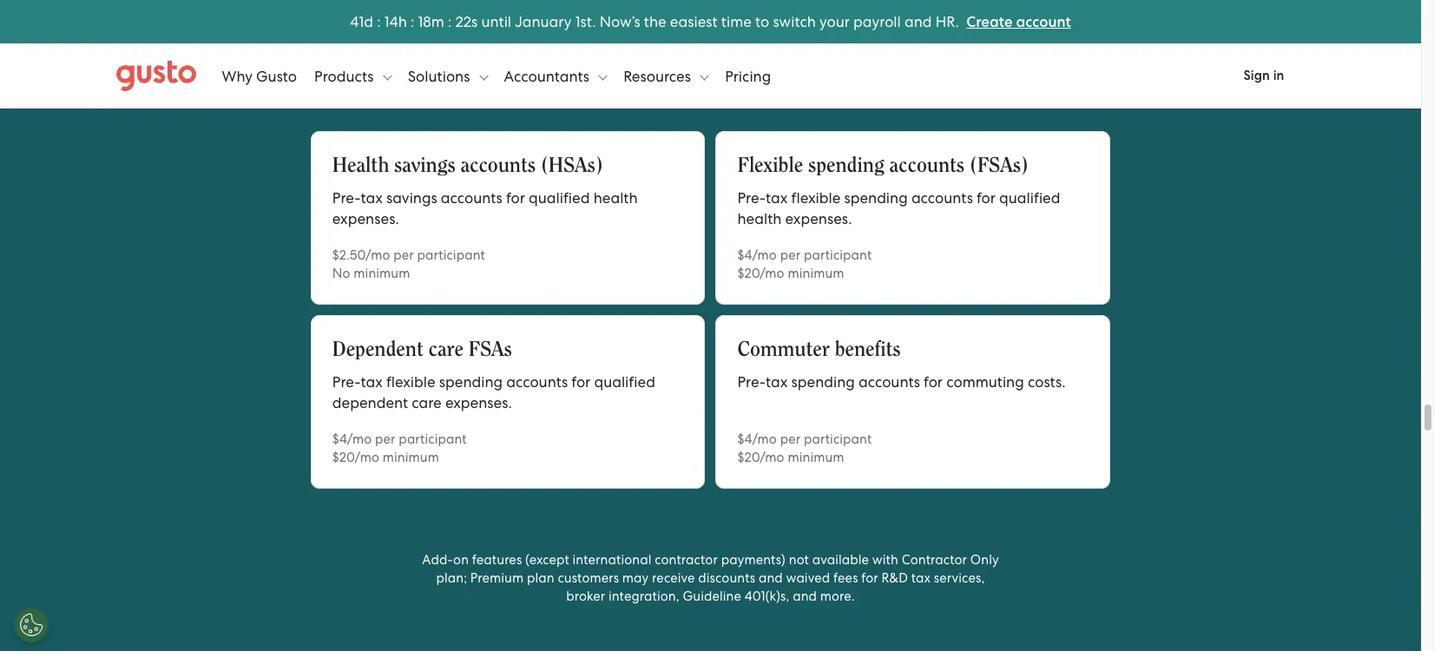 Task type: locate. For each thing, give the bounding box(es) containing it.
1 right h :
[[418, 13, 423, 30]]

(except
[[525, 552, 569, 568]]

spending
[[808, 155, 885, 176], [844, 189, 908, 207], [439, 373, 503, 391], [792, 373, 855, 391]]

more.
[[820, 589, 855, 604]]

tax
[[361, 189, 383, 207], [766, 189, 788, 207], [361, 373, 383, 391], [766, 373, 788, 391], [911, 571, 931, 586]]

0 vertical spatial care
[[429, 340, 464, 360]]

pre- for flexible
[[738, 189, 766, 207]]

tax down commuter
[[766, 373, 788, 391]]

sign in
[[1244, 68, 1285, 83]]

products button
[[314, 50, 392, 102]]

1 vertical spatial benefits
[[835, 340, 901, 360]]

1 horizontal spatial benefits
[[835, 340, 901, 360]]

0 horizontal spatial benefits
[[548, 26, 664, 63]]

$4/mo
[[738, 247, 777, 263], [332, 432, 372, 447], [738, 432, 777, 447]]

and up 401(k)s,
[[759, 571, 783, 586]]

participant down pre-tax flexible spending accounts for qualified health expenses.
[[804, 247, 872, 263]]

spending down flexible spending accounts (fsas)
[[844, 189, 908, 207]]

flexible
[[792, 189, 841, 207], [386, 373, 436, 391]]

to
[[755, 13, 770, 30]]

pre-
[[332, 189, 361, 207], [738, 189, 766, 207], [332, 373, 361, 391], [738, 373, 766, 391]]

create
[[967, 13, 1013, 31]]

1 vertical spatial account
[[636, 76, 691, 93]]

tax down flexible
[[766, 189, 788, 207]]

tax for commuter
[[766, 373, 788, 391]]

1st.
[[576, 13, 596, 30]]

0 horizontal spatial expenses.
[[332, 210, 399, 228]]

minimum for health
[[354, 266, 410, 281]]

pre- down flexible
[[738, 189, 766, 207]]

benefits up pre-tax spending accounts for commuting costs.
[[835, 340, 901, 360]]

1 1 from the left
[[359, 13, 364, 30]]

receive
[[652, 571, 695, 586]]

per for health
[[394, 247, 414, 263]]

for inside pre-tax flexible spending accounts for qualified health expenses.
[[977, 189, 996, 207]]

$2.50/mo
[[332, 247, 390, 263]]

1 horizontal spatial 1
[[384, 13, 389, 30]]

1 horizontal spatial health
[[738, 210, 782, 228]]

features
[[472, 552, 522, 568]]

1 left h :
[[359, 13, 364, 30]]

1 vertical spatial health
[[738, 210, 782, 228]]

0 horizontal spatial flexible
[[386, 373, 436, 391]]

pre- down health on the top of the page
[[332, 189, 361, 207]]

pre- up "dependent"
[[332, 373, 361, 391]]

hr.
[[936, 13, 959, 30]]

tax down "contractor" at the right
[[911, 571, 931, 586]]

flexible down dependent care fsas at the bottom left
[[386, 373, 436, 391]]

1 horizontal spatial 4
[[389, 13, 398, 30]]

flexible for dependent
[[386, 373, 436, 391]]

why gusto
[[222, 67, 297, 85]]

0 horizontal spatial health
[[594, 189, 638, 207]]

1
[[359, 13, 364, 30], [384, 13, 389, 30], [418, 13, 423, 30]]

0 horizontal spatial 4
[[350, 13, 359, 30]]

participant for care
[[399, 432, 467, 447]]

1 right d :
[[384, 13, 389, 30]]

payroll
[[854, 13, 901, 30]]

plan;
[[436, 571, 467, 586]]

0 vertical spatial flexible
[[792, 189, 841, 207]]

tax-
[[311, 26, 374, 63]]

commuting
[[947, 373, 1024, 391]]

benefits
[[548, 26, 664, 63], [835, 340, 901, 360]]

expenses. inside pre-tax flexible spending accounts for qualified health expenses.
[[785, 210, 852, 228]]

accounts down fsas
[[506, 373, 568, 391]]

with
[[873, 552, 899, 568]]

health down (hsas)
[[594, 189, 638, 207]]

savings
[[394, 155, 456, 176], [386, 189, 437, 207]]

1 vertical spatial flexible
[[386, 373, 436, 391]]

1 horizontal spatial qualified
[[594, 373, 655, 391]]

2 horizontal spatial expenses.
[[785, 210, 852, 228]]

1 horizontal spatial and
[[793, 589, 817, 604]]

flexible inside pre-tax flexible spending accounts for qualified health expenses.
[[792, 189, 841, 207]]

1 horizontal spatial account
[[1017, 13, 1071, 31]]

h :
[[398, 13, 414, 30]]

0 horizontal spatial account
[[636, 76, 691, 93]]

pre- for health
[[332, 189, 361, 207]]

resources
[[624, 67, 695, 85]]

until
[[481, 13, 512, 30]]

0 horizontal spatial 1
[[359, 13, 364, 30]]

participant down "dependent"
[[399, 432, 467, 447]]

expenses.
[[332, 210, 399, 228], [785, 210, 852, 228], [445, 394, 512, 412]]

$20/mo for flexible
[[738, 266, 785, 281]]

accounts inside pre-tax flexible spending accounts for qualified health expenses.
[[912, 189, 973, 207]]

expenses. inside pre-tax savings accounts for qualified health expenses.
[[332, 210, 399, 228]]

one $200 annual service charge covers all four account types.
[[311, 76, 735, 93]]

the
[[644, 13, 667, 30]]

available
[[813, 552, 869, 568]]

benefits up four
[[548, 26, 664, 63]]

0 vertical spatial savings
[[394, 155, 456, 176]]

create account link
[[967, 13, 1071, 31]]

3 1 from the left
[[418, 13, 423, 30]]

spending up pre-tax flexible spending accounts for qualified health expenses.
[[808, 155, 885, 176]]

tax down health on the top of the page
[[361, 189, 383, 207]]

r&d
[[882, 571, 908, 586]]

2 vertical spatial and
[[793, 589, 817, 604]]

payments)
[[721, 552, 786, 568]]

accounts down (fsas)
[[912, 189, 973, 207]]

pre- inside pre-tax flexible spending accounts for qualified dependent care expenses.
[[332, 373, 361, 391]]

minimum inside "$2.50/mo per participant no minimum"
[[354, 266, 410, 281]]

minimum for flexible
[[788, 266, 845, 281]]

service
[[435, 76, 482, 93]]

m :
[[431, 13, 452, 30]]

0 horizontal spatial qualified
[[529, 189, 590, 207]]

2 horizontal spatial 1
[[418, 13, 423, 30]]

health
[[594, 189, 638, 207], [738, 210, 782, 228]]

4 left d :
[[350, 13, 359, 30]]

expenses. up $2.50/mo
[[332, 210, 399, 228]]

$4/mo per participant $20/mo minimum for commuter
[[738, 432, 872, 465]]

flexible down flexible
[[792, 189, 841, 207]]

2 right m :
[[464, 13, 472, 30]]

pre- down commuter
[[738, 373, 766, 391]]

4 right d :
[[389, 13, 398, 30]]

1 horizontal spatial flexible
[[792, 189, 841, 207]]

tax-advantaged benefits
[[311, 26, 664, 63]]

pre- inside pre-tax savings accounts for qualified health expenses.
[[332, 189, 361, 207]]

flexible inside pre-tax flexible spending accounts for qualified dependent care expenses.
[[386, 373, 436, 391]]

pricing
[[725, 67, 771, 85]]

per inside "$2.50/mo per participant no minimum"
[[394, 247, 414, 263]]

care
[[429, 340, 464, 360], [412, 394, 442, 412]]

1 vertical spatial savings
[[386, 189, 437, 207]]

expenses. down flexible
[[785, 210, 852, 228]]

1 vertical spatial care
[[412, 394, 442, 412]]

tax inside pre-tax savings accounts for qualified health expenses.
[[361, 189, 383, 207]]

expenses. down fsas
[[445, 394, 512, 412]]

per
[[394, 247, 414, 263], [780, 247, 801, 263], [375, 432, 396, 447], [780, 432, 801, 447]]

main element
[[116, 50, 1306, 102]]

participant inside "$2.50/mo per participant no minimum"
[[417, 247, 485, 263]]

1 horizontal spatial expenses.
[[445, 394, 512, 412]]

care left fsas
[[429, 340, 464, 360]]

and inside 4 1 d : 1 4 h : 1 8 m : 2 2 s until january 1st. now's the easiest time to switch your payroll and hr. create account
[[905, 13, 932, 30]]

2 horizontal spatial and
[[905, 13, 932, 30]]

account right create at right top
[[1017, 13, 1071, 31]]

tax up "dependent"
[[361, 373, 383, 391]]

covers
[[537, 76, 580, 93]]

$20/mo
[[738, 266, 785, 281], [332, 450, 379, 465], [738, 450, 785, 465]]

participant down pre-tax savings accounts for qualified health expenses.
[[417, 247, 485, 263]]

0 vertical spatial and
[[905, 13, 932, 30]]

sign in link
[[1223, 56, 1306, 96]]

and left hr.
[[905, 13, 932, 30]]

spending down fsas
[[439, 373, 503, 391]]

qualified inside pre-tax flexible spending accounts for qualified health expenses.
[[1000, 189, 1061, 207]]

accounts down health savings accounts (hsas)
[[441, 189, 503, 207]]

broker
[[566, 589, 605, 604]]

accounts up pre-tax savings accounts for qualified health expenses.
[[461, 155, 536, 176]]

health down flexible
[[738, 210, 782, 228]]

tax inside pre-tax flexible spending accounts for qualified dependent care expenses.
[[361, 373, 383, 391]]

1 4 from the left
[[350, 13, 359, 30]]

fsas
[[469, 340, 512, 360]]

0 vertical spatial account
[[1017, 13, 1071, 31]]

and down waived
[[793, 589, 817, 604]]

0 vertical spatial benefits
[[548, 26, 664, 63]]

accounts up pre-tax flexible spending accounts for qualified health expenses.
[[890, 155, 965, 176]]

2 left s
[[455, 13, 464, 30]]

1 vertical spatial and
[[759, 571, 783, 586]]

advantaged
[[374, 26, 540, 63]]

premium
[[471, 571, 524, 586]]

savings right health on the top of the page
[[394, 155, 456, 176]]

tax inside pre-tax flexible spending accounts for qualified health expenses.
[[766, 189, 788, 207]]

account
[[1017, 13, 1071, 31], [636, 76, 691, 93]]

only
[[971, 552, 999, 568]]

8
[[423, 13, 431, 30]]

on
[[453, 552, 469, 568]]

savings down health on the top of the page
[[386, 189, 437, 207]]

pre- inside pre-tax flexible spending accounts for qualified health expenses.
[[738, 189, 766, 207]]

expenses. inside pre-tax flexible spending accounts for qualified dependent care expenses.
[[445, 394, 512, 412]]

january
[[515, 13, 572, 30]]

2 horizontal spatial qualified
[[1000, 189, 1061, 207]]

and
[[905, 13, 932, 30], [759, 571, 783, 586], [793, 589, 817, 604]]

for inside pre-tax savings accounts for qualified health expenses.
[[506, 189, 525, 207]]

qualified inside pre-tax flexible spending accounts for qualified dependent care expenses.
[[594, 373, 655, 391]]

accounts inside pre-tax savings accounts for qualified health expenses.
[[441, 189, 503, 207]]

why gusto link
[[222, 50, 297, 102]]

savings inside pre-tax savings accounts for qualified health expenses.
[[386, 189, 437, 207]]

care down dependent care fsas at the bottom left
[[412, 394, 442, 412]]

qualified
[[529, 189, 590, 207], [1000, 189, 1061, 207], [594, 373, 655, 391]]

4
[[350, 13, 359, 30], [389, 13, 398, 30]]

care inside pre-tax flexible spending accounts for qualified dependent care expenses.
[[412, 394, 442, 412]]

account right four
[[636, 76, 691, 93]]

0 vertical spatial health
[[594, 189, 638, 207]]

participant down pre-tax spending accounts for commuting costs.
[[804, 432, 872, 447]]



Task type: vqa. For each thing, say whether or not it's contained in the screenshot.
the middle And
yes



Task type: describe. For each thing, give the bounding box(es) containing it.
pre- for commuter
[[738, 373, 766, 391]]

$4/mo per participant $20/mo minimum for flexible
[[738, 247, 872, 281]]

0 horizontal spatial and
[[759, 571, 783, 586]]

all
[[584, 76, 601, 93]]

per for flexible
[[780, 247, 801, 263]]

1 2 from the left
[[455, 13, 464, 30]]

for inside pre-tax flexible spending accounts for qualified dependent care expenses.
[[572, 373, 591, 391]]

waived
[[786, 571, 830, 586]]

dependent
[[332, 394, 408, 412]]

2 1 from the left
[[384, 13, 389, 30]]

$2.50/mo per participant no minimum
[[332, 247, 485, 281]]

s
[[472, 13, 478, 30]]

(fsas)
[[970, 155, 1029, 176]]

spending inside pre-tax flexible spending accounts for qualified health expenses.
[[844, 189, 908, 207]]

time
[[721, 13, 752, 30]]

contractor
[[655, 552, 718, 568]]

products
[[314, 67, 377, 85]]

pre-tax flexible spending accounts for qualified health expenses.
[[738, 189, 1061, 228]]

health inside pre-tax flexible spending accounts for qualified health expenses.
[[738, 210, 782, 228]]

dependent
[[332, 340, 423, 360]]

not
[[789, 552, 809, 568]]

in
[[1274, 68, 1285, 83]]

accounts inside pre-tax flexible spending accounts for qualified dependent care expenses.
[[506, 373, 568, 391]]

401(k)s,
[[745, 589, 790, 604]]

fees
[[834, 571, 858, 586]]

discounts
[[698, 571, 756, 586]]

per for dependent
[[375, 432, 396, 447]]

flexible for flexible
[[792, 189, 841, 207]]

your
[[820, 13, 850, 30]]

resources button
[[624, 50, 709, 102]]

tax inside add-on features (except international contractor payments) not available with contractor only plan; premium plan customers may receive discounts and waived fees for r&d tax services, broker integration, guideline 401(k)s, and more.
[[911, 571, 931, 586]]

add-
[[422, 552, 453, 568]]

add-on features (except international contractor payments) not available with contractor only plan; premium plan customers may receive discounts and waived fees for r&d tax services, broker integration, guideline 401(k)s, and more.
[[422, 552, 999, 604]]

for inside add-on features (except international contractor payments) not available with contractor only plan; premium plan customers may receive discounts and waived fees for r&d tax services, broker integration, guideline 401(k)s, and more.
[[862, 571, 879, 586]]

customers
[[558, 571, 619, 586]]

international
[[573, 552, 652, 568]]

costs.
[[1028, 373, 1066, 391]]

now's
[[600, 13, 641, 30]]

accountants button
[[504, 50, 608, 102]]

annual
[[383, 76, 431, 93]]

$20/mo for dependent
[[332, 450, 379, 465]]

d :
[[364, 13, 381, 30]]

gusto
[[256, 67, 297, 85]]

integration,
[[609, 589, 680, 604]]

2 4 from the left
[[389, 13, 398, 30]]

one
[[311, 76, 340, 93]]

$4/mo for commuter benefits
[[738, 432, 777, 447]]

$200
[[344, 76, 379, 93]]

sign
[[1244, 68, 1270, 83]]

participant for spending
[[804, 247, 872, 263]]

health inside pre-tax savings accounts for qualified health expenses.
[[594, 189, 638, 207]]

(hsas)
[[541, 155, 603, 176]]

services,
[[934, 571, 985, 586]]

accounts down commuter benefits
[[859, 373, 920, 391]]

why
[[222, 67, 253, 85]]

$20/mo for commuter
[[738, 450, 785, 465]]

participant for savings
[[417, 247, 485, 263]]

accountants
[[504, 67, 593, 85]]

$4/mo per participant $20/mo minimum for dependent
[[332, 432, 467, 465]]

flexible
[[738, 155, 803, 176]]

$4/mo for flexible spending accounts (fsas)
[[738, 247, 777, 263]]

four
[[604, 76, 632, 93]]

pre-tax spending accounts for commuting costs.
[[738, 373, 1066, 391]]

dependent care fsas
[[332, 340, 512, 360]]

no
[[332, 266, 350, 281]]

tax for dependent
[[361, 373, 383, 391]]

pre-tax flexible spending accounts for qualified dependent care expenses.
[[332, 373, 655, 412]]

switch
[[773, 13, 816, 30]]

qualified for flexible spending accounts (fsas)
[[1000, 189, 1061, 207]]

health
[[332, 155, 389, 176]]

guideline
[[683, 589, 742, 604]]

contractor
[[902, 552, 967, 568]]

may
[[622, 571, 649, 586]]

plan
[[527, 571, 555, 586]]

participant for benefits
[[804, 432, 872, 447]]

qualified for dependent care fsas
[[594, 373, 655, 391]]

health savings accounts (hsas)
[[332, 155, 603, 176]]

commuter benefits
[[738, 340, 901, 360]]

4 1 d : 1 4 h : 1 8 m : 2 2 s until january 1st. now's the easiest time to switch your payroll and hr. create account
[[350, 13, 1071, 31]]

tax for flexible
[[766, 189, 788, 207]]

flexible spending accounts (fsas)
[[738, 155, 1029, 176]]

spending inside pre-tax flexible spending accounts for qualified dependent care expenses.
[[439, 373, 503, 391]]

online payroll services, hr, and benefits | gusto image
[[116, 60, 196, 92]]

easiest
[[670, 13, 718, 30]]

solutions
[[408, 67, 474, 85]]

commuter
[[738, 340, 830, 360]]

per for commuter
[[780, 432, 801, 447]]

$4/mo for dependent care fsas
[[332, 432, 372, 447]]

minimum for dependent
[[383, 450, 439, 465]]

qualified inside pre-tax savings accounts for qualified health expenses.
[[529, 189, 590, 207]]

types.
[[694, 76, 735, 93]]

2 2 from the left
[[464, 13, 472, 30]]

pre- for dependent
[[332, 373, 361, 391]]

solutions button
[[408, 50, 488, 102]]

minimum for commuter
[[788, 450, 845, 465]]

spending down commuter benefits
[[792, 373, 855, 391]]

pre-tax savings accounts for qualified health expenses.
[[332, 189, 638, 228]]

pricing link
[[725, 50, 771, 102]]

tax for health
[[361, 189, 383, 207]]



